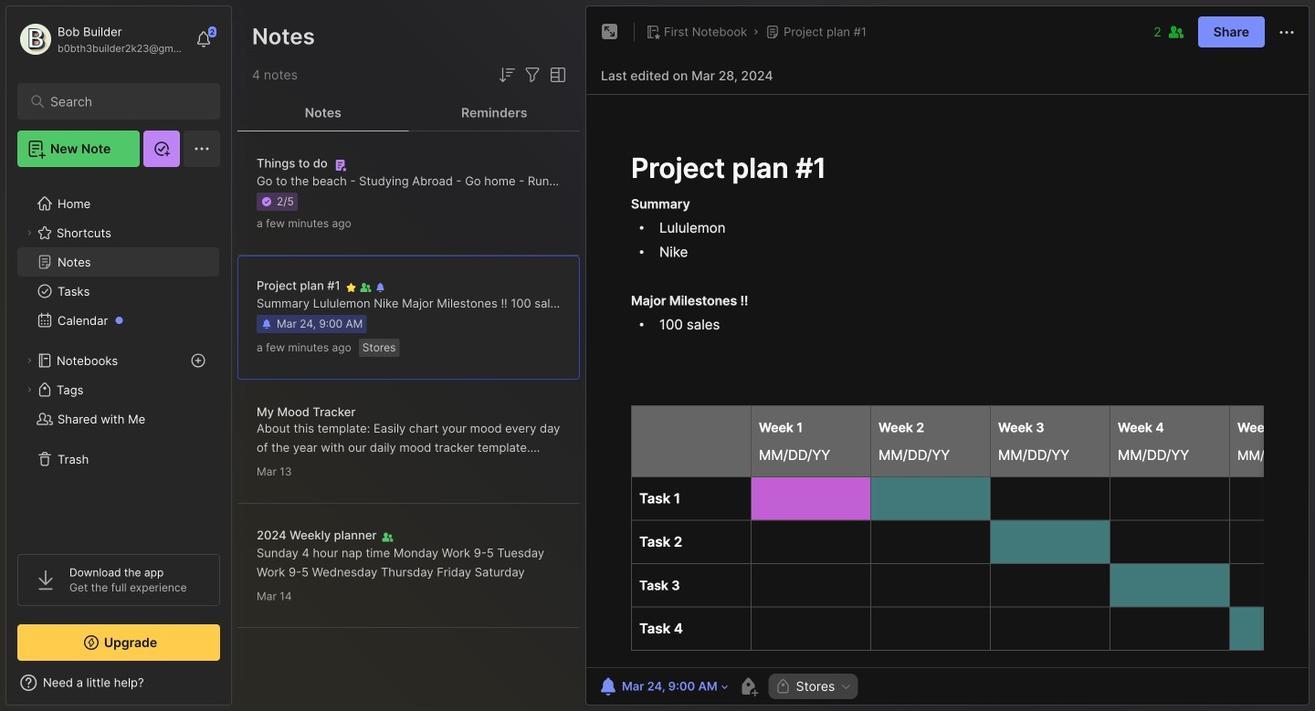 Task type: locate. For each thing, give the bounding box(es) containing it.
add tag image
[[738, 676, 760, 698]]

main element
[[0, 0, 238, 712]]

tree
[[6, 178, 231, 538]]

none search field inside main element
[[50, 90, 196, 112]]

WHAT'S NEW field
[[6, 669, 231, 698]]

Sort options field
[[496, 64, 518, 86]]

None search field
[[50, 90, 196, 112]]

Note Editor text field
[[587, 94, 1309, 668]]

add filters image
[[522, 64, 544, 86]]

tab list
[[238, 95, 580, 132]]

note window element
[[586, 5, 1310, 711]]



Task type: vqa. For each thing, say whether or not it's contained in the screenshot.
Edit reminder field
yes



Task type: describe. For each thing, give the bounding box(es) containing it.
click to collapse image
[[231, 678, 244, 700]]

Edit reminder field
[[596, 674, 731, 700]]

expand tags image
[[24, 385, 35, 396]]

expand note image
[[599, 21, 621, 43]]

tree inside main element
[[6, 178, 231, 538]]

expand notebooks image
[[24, 355, 35, 366]]

View options field
[[544, 64, 569, 86]]

more actions image
[[1276, 22, 1298, 43]]

Add filters field
[[522, 64, 544, 86]]

More actions field
[[1276, 20, 1298, 43]]

Account field
[[17, 21, 186, 58]]

Search text field
[[50, 93, 196, 111]]

Stores Tag actions field
[[835, 681, 853, 693]]



